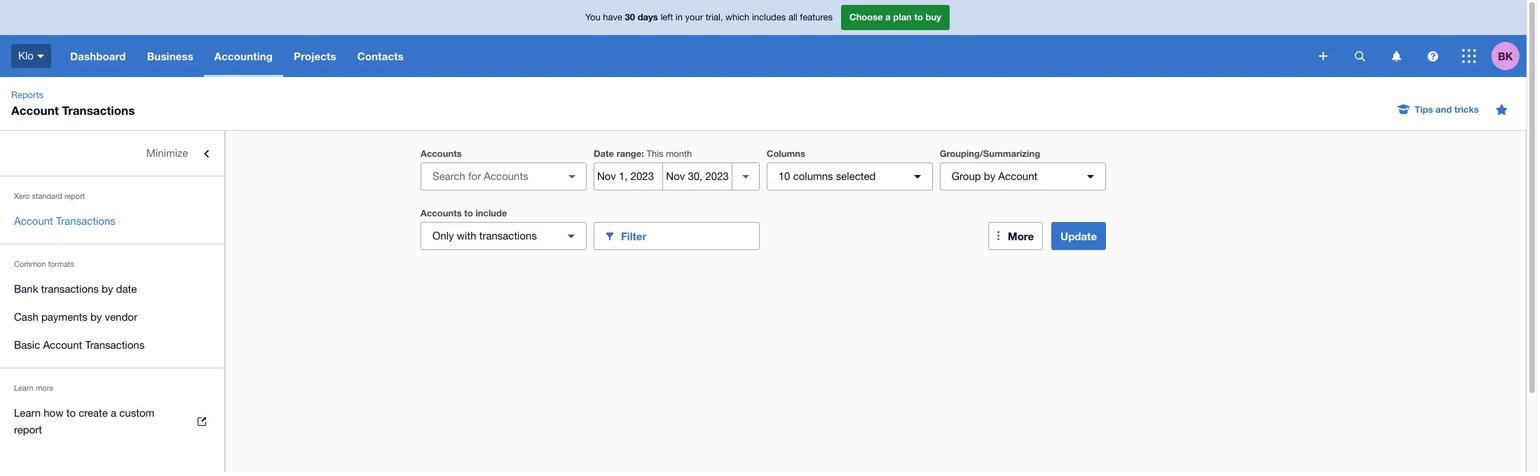 Task type: describe. For each thing, give the bounding box(es) containing it.
learn for learn how to create a custom report
[[14, 407, 41, 419]]

group
[[952, 170, 981, 182]]

columns
[[794, 170, 833, 182]]

standard
[[32, 192, 62, 201]]

by inside popup button
[[984, 170, 996, 182]]

filter
[[621, 230, 647, 242]]

:
[[642, 148, 644, 159]]

more
[[1008, 230, 1034, 243]]

2 svg image from the left
[[1428, 51, 1439, 61]]

to inside the learn how to create a custom report
[[66, 407, 76, 419]]

vendor
[[105, 311, 137, 323]]

a inside the learn how to create a custom report
[[111, 407, 116, 419]]

cash payments by vendor link
[[0, 304, 224, 332]]

1 vertical spatial to
[[464, 208, 473, 219]]

account inside reports account transactions
[[11, 103, 59, 118]]

tips and tricks
[[1415, 104, 1480, 115]]

reports
[[11, 90, 43, 100]]

transactions inside popup button
[[479, 230, 537, 242]]

cash payments by vendor
[[14, 311, 137, 323]]

30
[[625, 11, 635, 23]]

trial,
[[706, 12, 723, 23]]

account transactions link
[[0, 208, 224, 236]]

business button
[[136, 35, 204, 77]]

account transactions
[[14, 215, 116, 227]]

common
[[14, 260, 46, 269]]

2 horizontal spatial to
[[915, 11, 923, 23]]

transactions for reports account transactions
[[62, 103, 135, 118]]

more
[[36, 384, 53, 393]]

projects
[[294, 50, 336, 62]]

learn for learn more
[[14, 384, 34, 393]]

you have 30 days left in your trial, which includes all features
[[586, 11, 833, 23]]

Select start date field
[[595, 163, 663, 190]]

learn more
[[14, 384, 53, 393]]

plan
[[894, 11, 912, 23]]

transactions inside "account transactions" link
[[56, 215, 116, 227]]

basic account transactions
[[14, 339, 145, 351]]

filter button
[[594, 222, 760, 250]]

business
[[147, 50, 193, 62]]

banner containing bk
[[0, 0, 1527, 77]]

how
[[44, 407, 63, 419]]

basic
[[14, 339, 40, 351]]

svg image inside klo popup button
[[37, 55, 44, 58]]

have
[[603, 12, 623, 23]]

payments
[[41, 311, 87, 323]]

0 horizontal spatial transactions
[[41, 283, 99, 295]]

all
[[789, 12, 798, 23]]

klo
[[18, 50, 34, 62]]

custom
[[119, 407, 154, 419]]

remove from favorites image
[[1488, 95, 1516, 123]]

reports link
[[6, 88, 49, 102]]

transactions for basic account transactions
[[85, 339, 145, 351]]

accounting button
[[204, 35, 283, 77]]

learn how to create a custom report
[[14, 407, 154, 436]]

xero
[[14, 192, 30, 201]]

basic account transactions link
[[0, 332, 224, 360]]

update
[[1061, 230, 1097, 243]]

tips and tricks button
[[1390, 98, 1488, 121]]

reports account transactions
[[11, 90, 135, 118]]

list of convenience dates image
[[732, 163, 760, 191]]

choose
[[850, 11, 883, 23]]

accounting
[[214, 50, 273, 62]]

features
[[800, 12, 833, 23]]

date range : this month
[[594, 148, 692, 159]]

update button
[[1052, 222, 1107, 250]]

group by account button
[[940, 163, 1106, 191]]

minimize
[[146, 147, 188, 159]]

10
[[779, 170, 791, 182]]

account down payments
[[43, 339, 82, 351]]

1 svg image from the left
[[1355, 51, 1366, 61]]



Task type: vqa. For each thing, say whether or not it's contained in the screenshot.
the leftmost to
yes



Task type: locate. For each thing, give the bounding box(es) containing it.
1 horizontal spatial report
[[64, 192, 85, 201]]

klo button
[[0, 35, 60, 77]]

1 horizontal spatial to
[[464, 208, 473, 219]]

bank transactions by date link
[[0, 276, 224, 304]]

1 vertical spatial by
[[102, 283, 113, 295]]

2 accounts from the top
[[421, 208, 462, 219]]

dashboard link
[[60, 35, 136, 77]]

a
[[886, 11, 891, 23], [111, 407, 116, 419]]

banner
[[0, 0, 1527, 77]]

to right how
[[66, 407, 76, 419]]

only with transactions button
[[421, 222, 587, 250]]

transactions down include
[[479, 230, 537, 242]]

svg image
[[1355, 51, 1366, 61], [1428, 51, 1439, 61]]

with
[[457, 230, 476, 242]]

None field
[[421, 163, 587, 191]]

contacts
[[357, 50, 404, 62]]

account down xero
[[14, 215, 53, 227]]

by
[[984, 170, 996, 182], [102, 283, 113, 295], [90, 311, 102, 323]]

1 accounts from the top
[[421, 148, 462, 159]]

only with transactions
[[433, 230, 537, 242]]

1 learn from the top
[[14, 384, 34, 393]]

tips
[[1415, 104, 1434, 115]]

selected
[[836, 170, 876, 182]]

transactions
[[479, 230, 537, 242], [41, 283, 99, 295]]

by left date
[[102, 283, 113, 295]]

in
[[676, 12, 683, 23]]

report down learn more at the bottom
[[14, 424, 42, 436]]

learn
[[14, 384, 34, 393], [14, 407, 41, 419]]

date
[[594, 148, 614, 159]]

1 vertical spatial learn
[[14, 407, 41, 419]]

accounts
[[421, 148, 462, 159], [421, 208, 462, 219]]

Select end date field
[[664, 163, 732, 190]]

left
[[661, 12, 673, 23]]

accounts up search for accounts text box
[[421, 148, 462, 159]]

10 columns selected
[[779, 170, 876, 182]]

learn down learn more at the bottom
[[14, 407, 41, 419]]

to left include
[[464, 208, 473, 219]]

learn left the more
[[14, 384, 34, 393]]

0 vertical spatial a
[[886, 11, 891, 23]]

dashboard
[[70, 50, 126, 62]]

you
[[586, 12, 601, 23]]

2 learn from the top
[[14, 407, 41, 419]]

and
[[1436, 104, 1453, 115]]

transactions up minimize button on the top
[[62, 103, 135, 118]]

grouping/summarizing
[[940, 148, 1041, 159]]

navigation containing dashboard
[[60, 35, 1310, 77]]

days
[[638, 11, 658, 23]]

0 horizontal spatial report
[[14, 424, 42, 436]]

report
[[64, 192, 85, 201], [14, 424, 42, 436]]

which
[[726, 12, 750, 23]]

account down grouping/summarizing on the top of the page
[[999, 170, 1038, 182]]

transactions down xero standard report
[[56, 215, 116, 227]]

2 vertical spatial to
[[66, 407, 76, 419]]

1 vertical spatial a
[[111, 407, 116, 419]]

transactions inside basic account transactions link
[[85, 339, 145, 351]]

1 vertical spatial transactions
[[41, 283, 99, 295]]

your
[[685, 12, 703, 23]]

buy
[[926, 11, 942, 23]]

accounts up only
[[421, 208, 462, 219]]

svg image
[[1463, 49, 1477, 63], [1392, 51, 1401, 61], [1320, 52, 1328, 60], [37, 55, 44, 58]]

account down 'reports' link at the top of page
[[11, 103, 59, 118]]

0 vertical spatial by
[[984, 170, 996, 182]]

bank transactions by date
[[14, 283, 137, 295]]

0 vertical spatial learn
[[14, 384, 34, 393]]

2 vertical spatial by
[[90, 311, 102, 323]]

tricks
[[1455, 104, 1480, 115]]

columns
[[767, 148, 806, 159]]

0 horizontal spatial a
[[111, 407, 116, 419]]

open image
[[558, 163, 586, 191]]

learn how to create a custom report link
[[0, 400, 224, 445]]

navigation
[[60, 35, 1310, 77]]

transactions down formats
[[41, 283, 99, 295]]

create
[[79, 407, 108, 419]]

1 vertical spatial report
[[14, 424, 42, 436]]

account inside popup button
[[999, 170, 1038, 182]]

Search for Accounts text field
[[421, 163, 561, 190]]

xero standard report
[[14, 192, 85, 201]]

report inside the learn how to create a custom report
[[14, 424, 42, 436]]

1 horizontal spatial transactions
[[479, 230, 537, 242]]

1 vertical spatial transactions
[[56, 215, 116, 227]]

0 vertical spatial transactions
[[62, 103, 135, 118]]

choose a plan to buy
[[850, 11, 942, 23]]

projects button
[[283, 35, 347, 77]]

1 horizontal spatial a
[[886, 11, 891, 23]]

a left plan
[[886, 11, 891, 23]]

bk button
[[1492, 35, 1527, 77]]

1 vertical spatial accounts
[[421, 208, 462, 219]]

range
[[617, 148, 642, 159]]

minimize button
[[0, 140, 224, 168]]

contacts button
[[347, 35, 414, 77]]

cash
[[14, 311, 38, 323]]

a right create
[[111, 407, 116, 419]]

transactions inside reports account transactions
[[62, 103, 135, 118]]

learn inside the learn how to create a custom report
[[14, 407, 41, 419]]

by for vendor
[[90, 311, 102, 323]]

formats
[[48, 260, 74, 269]]

0 vertical spatial to
[[915, 11, 923, 23]]

0 horizontal spatial to
[[66, 407, 76, 419]]

accounts to include
[[421, 208, 507, 219]]

account
[[11, 103, 59, 118], [999, 170, 1038, 182], [14, 215, 53, 227], [43, 339, 82, 351]]

to
[[915, 11, 923, 23], [464, 208, 473, 219], [66, 407, 76, 419]]

group by account
[[952, 170, 1038, 182]]

only
[[433, 230, 454, 242]]

0 horizontal spatial svg image
[[1355, 51, 1366, 61]]

0 vertical spatial report
[[64, 192, 85, 201]]

common formats
[[14, 260, 74, 269]]

0 vertical spatial accounts
[[421, 148, 462, 159]]

by left vendor
[[90, 311, 102, 323]]

bk
[[1499, 49, 1514, 62]]

include
[[476, 208, 507, 219]]

transactions
[[62, 103, 135, 118], [56, 215, 116, 227], [85, 339, 145, 351]]

accounts for accounts
[[421, 148, 462, 159]]

month
[[666, 149, 692, 159]]

this
[[647, 149, 664, 159]]

by for date
[[102, 283, 113, 295]]

0 vertical spatial transactions
[[479, 230, 537, 242]]

more button
[[989, 222, 1043, 250]]

report up account transactions
[[64, 192, 85, 201]]

1 horizontal spatial svg image
[[1428, 51, 1439, 61]]

accounts for accounts to include
[[421, 208, 462, 219]]

bank
[[14, 283, 38, 295]]

2 vertical spatial transactions
[[85, 339, 145, 351]]

to left buy
[[915, 11, 923, 23]]

date
[[116, 283, 137, 295]]

includes
[[752, 12, 786, 23]]

transactions down the cash payments by vendor link
[[85, 339, 145, 351]]

by down grouping/summarizing on the top of the page
[[984, 170, 996, 182]]



